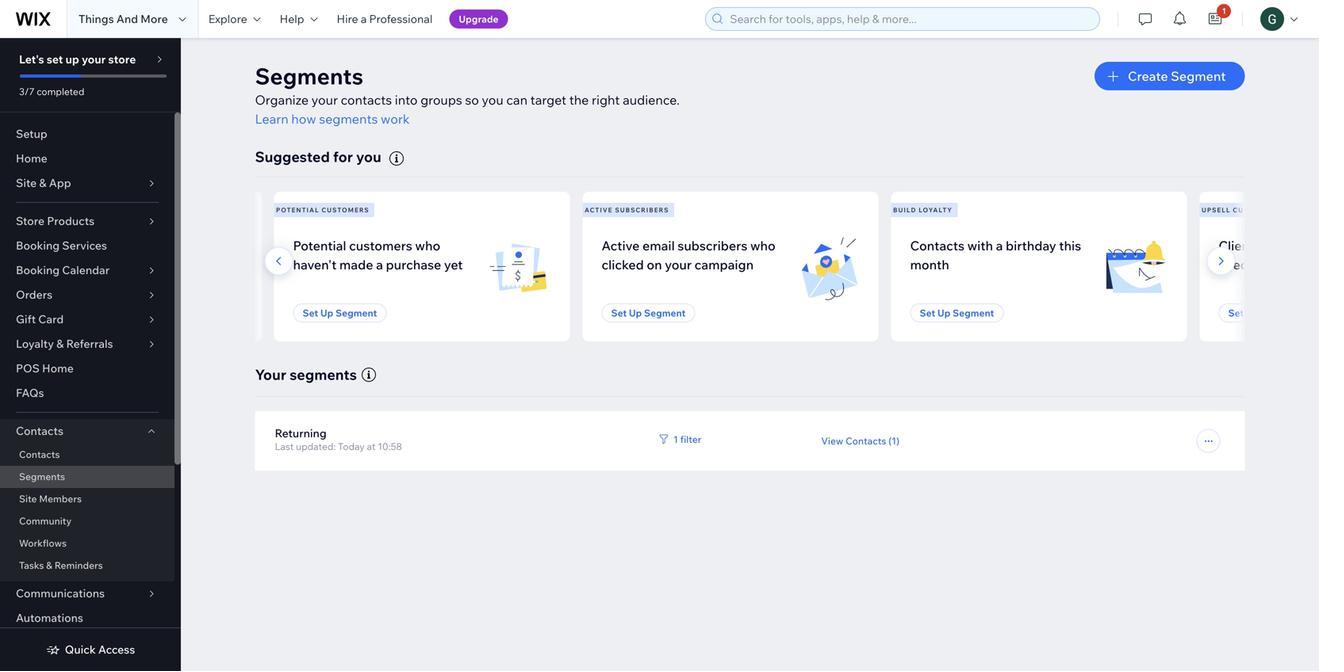 Task type: describe. For each thing, give the bounding box(es) containing it.
site members
[[19, 493, 82, 505]]

right
[[592, 92, 620, 108]]

explore
[[208, 12, 247, 26]]

site for site & app
[[16, 176, 37, 190]]

yet
[[444, 257, 463, 273]]

(1)
[[888, 435, 900, 447]]

access
[[98, 643, 135, 657]]

up
[[65, 52, 79, 66]]

store products
[[16, 214, 95, 228]]

contacts with a birthday this month
[[910, 238, 1081, 273]]

potential customers
[[276, 206, 369, 214]]

segments for segments organize your contacts into groups so you can target the right audience. learn how segments work
[[255, 62, 363, 90]]

groups
[[420, 92, 462, 108]]

booking for booking services
[[16, 239, 60, 253]]

segment inside button
[[1171, 68, 1226, 84]]

list containing potential customers who haven't made a purchase yet
[[0, 192, 1319, 342]]

haven't
[[293, 257, 337, 273]]

suggested for you
[[255, 148, 381, 166]]

site for site members
[[19, 493, 37, 505]]

1 filter button
[[657, 433, 701, 447]]

your segments
[[255, 366, 357, 384]]

work
[[381, 111, 410, 127]]

completed
[[37, 86, 84, 98]]

community link
[[0, 511, 175, 533]]

1 filter
[[673, 434, 701, 446]]

things and more
[[79, 12, 168, 26]]

create
[[1128, 68, 1168, 84]]

segments inside segments organize your contacts into groups so you can target the right audience. learn how segments work
[[319, 111, 378, 127]]

returning
[[275, 427, 327, 440]]

booking for booking calendar
[[16, 263, 60, 277]]

Search for tools, apps, help & more... field
[[725, 8, 1095, 30]]

view contacts (1)
[[821, 435, 900, 447]]

this
[[1059, 238, 1081, 254]]

home link
[[0, 147, 175, 171]]

0 horizontal spatial a
[[361, 12, 367, 26]]

0 vertical spatial home
[[16, 152, 47, 165]]

gift
[[16, 313, 36, 326]]

contacts link
[[0, 444, 175, 466]]

hire
[[337, 12, 358, 26]]

target
[[530, 92, 566, 108]]

1 vertical spatial segments
[[290, 366, 357, 384]]

services
[[62, 239, 107, 253]]

store
[[16, 214, 44, 228]]

at
[[367, 441, 376, 453]]

segments organize your contacts into groups so you can target the right audience. learn how segments work
[[255, 62, 680, 127]]

let's
[[19, 52, 44, 66]]

birthday
[[1006, 238, 1056, 254]]

more
[[141, 12, 168, 26]]

have
[[1291, 238, 1319, 254]]

0 vertical spatial loyalty
[[919, 206, 953, 214]]

4 set up segment from the left
[[1228, 307, 1303, 319]]

4 set up segment button from the left
[[1219, 304, 1312, 323]]

automations
[[16, 612, 83, 625]]

purchase
[[386, 257, 441, 273]]

clicked
[[602, 257, 644, 273]]

active for active subscribers
[[585, 206, 613, 214]]

create segment
[[1128, 68, 1226, 84]]

into
[[395, 92, 418, 108]]

the
[[569, 92, 589, 108]]

10:58
[[378, 441, 402, 453]]

contacts
[[341, 92, 392, 108]]

contacts button
[[0, 420, 175, 444]]

& for loyalty
[[56, 337, 64, 351]]

1 vertical spatial home
[[42, 362, 74, 376]]

booking services
[[16, 239, 107, 253]]

up for on
[[629, 307, 642, 319]]

set
[[47, 52, 63, 66]]

today
[[338, 441, 365, 453]]

1 button
[[1198, 0, 1233, 38]]

upsell
[[1202, 206, 1231, 214]]

set up segment for month
[[920, 307, 994, 319]]

campaign
[[695, 257, 754, 273]]

your
[[255, 366, 286, 384]]

contacts up site members
[[19, 449, 60, 461]]

can
[[506, 92, 528, 108]]

email
[[642, 238, 675, 254]]

app
[[49, 176, 71, 190]]

so
[[465, 92, 479, 108]]

who inside the clients who have
[[1263, 238, 1289, 254]]

3/7 completed
[[19, 86, 84, 98]]

learn
[[255, 111, 288, 127]]

professional
[[369, 12, 433, 26]]

suggested
[[255, 148, 330, 166]]

faqs link
[[0, 382, 175, 406]]

set up segment button for a
[[293, 304, 387, 323]]

subscribers inside the active email subscribers who clicked on your campaign
[[678, 238, 748, 254]]

site & app button
[[0, 171, 175, 196]]

help
[[280, 12, 304, 26]]

filter
[[680, 434, 701, 446]]

pos
[[16, 362, 40, 376]]

segment for contacts with a birthday this month
[[953, 307, 994, 319]]

upsell customers
[[1202, 206, 1281, 214]]

setup link
[[0, 122, 175, 147]]

returning last updated: today at 10:58
[[275, 427, 402, 453]]

orders button
[[0, 283, 175, 308]]

view
[[821, 435, 843, 447]]

set for active email subscribers who clicked on your campaign
[[611, 307, 627, 319]]

who inside potential customers who haven't made a purchase yet
[[415, 238, 440, 254]]

site members link
[[0, 489, 175, 511]]



Task type: vqa. For each thing, say whether or not it's contained in the screenshot.
the top oct
no



Task type: locate. For each thing, give the bounding box(es) containing it.
up down haven't in the top left of the page
[[320, 307, 333, 319]]

subscribers up 'campaign'
[[678, 238, 748, 254]]

0 vertical spatial subscribers
[[615, 206, 669, 214]]

segment down made
[[336, 307, 377, 319]]

segments down contacts
[[319, 111, 378, 127]]

1 up from the left
[[320, 307, 333, 319]]

0 vertical spatial potential
[[276, 206, 319, 214]]

automations link
[[0, 607, 175, 631]]

gift card button
[[0, 308, 175, 332]]

up
[[320, 307, 333, 319], [629, 307, 642, 319], [937, 307, 951, 319], [1246, 307, 1259, 319]]

1 set from the left
[[303, 307, 318, 319]]

workflows link
[[0, 533, 175, 555]]

set up segment for a
[[303, 307, 377, 319]]

audience.
[[623, 92, 680, 108]]

loyalty inside dropdown button
[[16, 337, 54, 351]]

1 vertical spatial you
[[356, 148, 381, 166]]

2 vertical spatial a
[[376, 257, 383, 273]]

contacts inside dropdown button
[[16, 424, 63, 438]]

set up segment button down the clients who have
[[1219, 304, 1312, 323]]

2 vertical spatial your
[[665, 257, 692, 273]]

site left app
[[16, 176, 37, 190]]

and
[[116, 12, 138, 26]]

1 vertical spatial your
[[311, 92, 338, 108]]

updated:
[[296, 441, 336, 453]]

3 set up segment from the left
[[920, 307, 994, 319]]

who
[[415, 238, 440, 254], [750, 238, 776, 254], [1263, 238, 1289, 254]]

segment down "on"
[[644, 307, 686, 319]]

potential for potential customers
[[276, 206, 319, 214]]

set up segment button down "on"
[[602, 304, 695, 323]]

up for month
[[937, 307, 951, 319]]

0 horizontal spatial 1
[[673, 434, 678, 446]]

month
[[910, 257, 949, 273]]

on
[[647, 257, 662, 273]]

customers inside potential customers who haven't made a purchase yet
[[349, 238, 412, 254]]

3 set from the left
[[920, 307, 935, 319]]

0 horizontal spatial who
[[415, 238, 440, 254]]

booking services link
[[0, 234, 175, 259]]

1 booking from the top
[[16, 239, 60, 253]]

up for a
[[320, 307, 333, 319]]

set down the clients who have
[[1228, 307, 1244, 319]]

members
[[39, 493, 82, 505]]

3 up from the left
[[937, 307, 951, 319]]

4 set from the left
[[1228, 307, 1244, 319]]

0 vertical spatial segments
[[255, 62, 363, 90]]

workflows
[[19, 538, 67, 550]]

a
[[361, 12, 367, 26], [996, 238, 1003, 254], [376, 257, 383, 273]]

active email subscribers who clicked on your campaign
[[602, 238, 776, 273]]

potential down suggested
[[276, 206, 319, 214]]

0 vertical spatial segments
[[319, 111, 378, 127]]

site up "community"
[[19, 493, 37, 505]]

setup
[[16, 127, 47, 141]]

1 vertical spatial booking
[[16, 263, 60, 277]]

who inside the active email subscribers who clicked on your campaign
[[750, 238, 776, 254]]

who up 'campaign'
[[750, 238, 776, 254]]

you inside segments organize your contacts into groups so you can target the right audience. learn how segments work
[[482, 92, 503, 108]]

1 horizontal spatial subscribers
[[678, 238, 748, 254]]

site inside dropdown button
[[16, 176, 37, 190]]

active subscribers
[[585, 206, 669, 214]]

build
[[893, 206, 917, 214]]

contacts down faqs
[[16, 424, 63, 438]]

your up learn how segments work button
[[311, 92, 338, 108]]

view contacts (1) button
[[821, 434, 900, 448]]

booking up orders
[[16, 263, 60, 277]]

loyalty & referrals button
[[0, 332, 175, 357]]

pos home
[[16, 362, 74, 376]]

who left have
[[1263, 238, 1289, 254]]

0 vertical spatial active
[[585, 206, 613, 214]]

potential inside potential customers who haven't made a purchase yet
[[293, 238, 346, 254]]

0 horizontal spatial you
[[356, 148, 381, 166]]

1 horizontal spatial segments
[[255, 62, 363, 90]]

segments inside segments organize your contacts into groups so you can target the right audience. learn how segments work
[[255, 62, 363, 90]]

booking
[[16, 239, 60, 253], [16, 263, 60, 277]]

create segment button
[[1095, 62, 1245, 90]]

potential customers who haven't made a purchase yet
[[293, 238, 463, 273]]

products
[[47, 214, 95, 228]]

2 who from the left
[[750, 238, 776, 254]]

learn how segments work button
[[255, 109, 410, 128]]

1 vertical spatial site
[[19, 493, 37, 505]]

0 vertical spatial 1
[[1222, 6, 1226, 16]]

booking calendar
[[16, 263, 110, 277]]

you right so
[[482, 92, 503, 108]]

& down 'card'
[[56, 337, 64, 351]]

0 horizontal spatial segments
[[19, 471, 65, 483]]

home
[[16, 152, 47, 165], [42, 362, 74, 376]]

clients who have
[[1219, 238, 1319, 273]]

for
[[333, 148, 353, 166]]

segment for potential customers who haven't made a purchase yet
[[336, 307, 377, 319]]

who up purchase
[[415, 238, 440, 254]]

set up segment down "on"
[[611, 307, 686, 319]]

list
[[0, 192, 1319, 342]]

1 vertical spatial customers
[[349, 238, 412, 254]]

2 up from the left
[[629, 307, 642, 319]]

0 horizontal spatial your
[[82, 52, 106, 66]]

1 vertical spatial a
[[996, 238, 1003, 254]]

store
[[108, 52, 136, 66]]

1 horizontal spatial a
[[376, 257, 383, 273]]

segments for segments
[[19, 471, 65, 483]]

segment down "contacts with a birthday this month"
[[953, 307, 994, 319]]

contacts up 'month'
[[910, 238, 965, 254]]

set for contacts with a birthday this month
[[920, 307, 935, 319]]

2 horizontal spatial a
[[996, 238, 1003, 254]]

segments up organize
[[255, 62, 363, 90]]

contacts left (1)
[[846, 435, 886, 447]]

0 vertical spatial a
[[361, 12, 367, 26]]

0 vertical spatial customers
[[322, 206, 369, 214]]

1 vertical spatial segments
[[19, 471, 65, 483]]

1 set up segment from the left
[[303, 307, 377, 319]]

contacts
[[910, 238, 965, 254], [16, 424, 63, 438], [846, 435, 886, 447], [19, 449, 60, 461]]

booking down store
[[16, 239, 60, 253]]

set for potential customers who haven't made a purchase yet
[[303, 307, 318, 319]]

gift card
[[16, 313, 64, 326]]

& left app
[[39, 176, 46, 190]]

set up segment button down made
[[293, 304, 387, 323]]

a right hire
[[361, 12, 367, 26]]

2 set up segment from the left
[[611, 307, 686, 319]]

active inside the active email subscribers who clicked on your campaign
[[602, 238, 640, 254]]

card
[[38, 313, 64, 326]]

contacts inside button
[[846, 435, 886, 447]]

your right up
[[82, 52, 106, 66]]

sidebar element
[[0, 38, 181, 672]]

1 vertical spatial 1
[[673, 434, 678, 446]]

let's set up your store
[[19, 52, 136, 66]]

up down the clicked
[[629, 307, 642, 319]]

a inside "contacts with a birthday this month"
[[996, 238, 1003, 254]]

2 set up segment button from the left
[[602, 304, 695, 323]]

booking inside booking calendar dropdown button
[[16, 263, 60, 277]]

segment for active email subscribers who clicked on your campaign
[[644, 307, 686, 319]]

segments inside the segments link
[[19, 471, 65, 483]]

calendar
[[62, 263, 110, 277]]

2 booking from the top
[[16, 263, 60, 277]]

segments right your
[[290, 366, 357, 384]]

1 horizontal spatial you
[[482, 92, 503, 108]]

1 horizontal spatial 1
[[1222, 6, 1226, 16]]

subscribers up email
[[615, 206, 669, 214]]

your inside segments organize your contacts into groups so you can target the right audience. learn how segments work
[[311, 92, 338, 108]]

1 for 1
[[1222, 6, 1226, 16]]

3/7
[[19, 86, 34, 98]]

hire a professional
[[337, 12, 433, 26]]

you right for
[[356, 148, 381, 166]]

loyalty down gift card
[[16, 337, 54, 351]]

0 vertical spatial booking
[[16, 239, 60, 253]]

0 horizontal spatial loyalty
[[16, 337, 54, 351]]

1 horizontal spatial loyalty
[[919, 206, 953, 214]]

segment down the clients who have
[[1261, 307, 1303, 319]]

customers up made
[[349, 238, 412, 254]]

made
[[339, 257, 373, 273]]

set up segment for on
[[611, 307, 686, 319]]

tasks
[[19, 560, 44, 572]]

quick
[[65, 643, 96, 657]]

your inside the active email subscribers who clicked on your campaign
[[665, 257, 692, 273]]

customers for potential customers who haven't made a purchase yet
[[349, 238, 412, 254]]

segments up site members
[[19, 471, 65, 483]]

2 horizontal spatial who
[[1263, 238, 1289, 254]]

set up segment button down 'month'
[[910, 304, 1004, 323]]

set up segment button for on
[[602, 304, 695, 323]]

1
[[1222, 6, 1226, 16], [673, 434, 678, 446]]

up down the clients who have
[[1246, 307, 1259, 319]]

home down loyalty & referrals
[[42, 362, 74, 376]]

2 horizontal spatial your
[[665, 257, 692, 273]]

1 vertical spatial &
[[56, 337, 64, 351]]

quick access button
[[46, 643, 135, 658]]

referrals
[[66, 337, 113, 351]]

clients
[[1219, 238, 1261, 254]]

segments link
[[0, 466, 175, 489]]

set down haven't in the top left of the page
[[303, 307, 318, 319]]

0 vertical spatial you
[[482, 92, 503, 108]]

you
[[482, 92, 503, 108], [356, 148, 381, 166]]

0 horizontal spatial subscribers
[[615, 206, 669, 214]]

1 vertical spatial potential
[[293, 238, 346, 254]]

site & app
[[16, 176, 71, 190]]

segments
[[319, 111, 378, 127], [290, 366, 357, 384]]

customers down for
[[322, 206, 369, 214]]

your right "on"
[[665, 257, 692, 273]]

segment right create
[[1171, 68, 1226, 84]]

booking inside booking services "link"
[[16, 239, 60, 253]]

1 horizontal spatial who
[[750, 238, 776, 254]]

2 vertical spatial &
[[46, 560, 52, 572]]

loyalty & referrals
[[16, 337, 113, 351]]

potential for potential customers who haven't made a purchase yet
[[293, 238, 346, 254]]

faqs
[[16, 386, 44, 400]]

pos home link
[[0, 357, 175, 382]]

0 vertical spatial &
[[39, 176, 46, 190]]

set up segment down the clients who have
[[1228, 307, 1303, 319]]

home down setup on the top left
[[16, 152, 47, 165]]

a right with
[[996, 238, 1003, 254]]

set up segment down made
[[303, 307, 377, 319]]

community
[[19, 516, 72, 527]]

customers for potential customers
[[322, 206, 369, 214]]

potential up haven't in the top left of the page
[[293, 238, 346, 254]]

1 horizontal spatial your
[[311, 92, 338, 108]]

2 set from the left
[[611, 307, 627, 319]]

1 set up segment button from the left
[[293, 304, 387, 323]]

4 up from the left
[[1246, 307, 1259, 319]]

& for tasks
[[46, 560, 52, 572]]

set down 'month'
[[920, 307, 935, 319]]

3 who from the left
[[1263, 238, 1289, 254]]

3 set up segment button from the left
[[910, 304, 1004, 323]]

1 for 1 filter
[[673, 434, 678, 446]]

& right tasks
[[46, 560, 52, 572]]

1 vertical spatial active
[[602, 238, 640, 254]]

0 vertical spatial site
[[16, 176, 37, 190]]

last
[[275, 441, 294, 453]]

set up segment down 'month'
[[920, 307, 994, 319]]

communications button
[[0, 582, 175, 607]]

& for site
[[39, 176, 46, 190]]

customers
[[1233, 206, 1281, 214]]

a right made
[[376, 257, 383, 273]]

your
[[82, 52, 106, 66], [311, 92, 338, 108], [665, 257, 692, 273]]

your inside sidebar element
[[82, 52, 106, 66]]

booking calendar button
[[0, 259, 175, 283]]

up down 'month'
[[937, 307, 951, 319]]

1 vertical spatial loyalty
[[16, 337, 54, 351]]

active for active email subscribers who clicked on your campaign
[[602, 238, 640, 254]]

0 vertical spatial your
[[82, 52, 106, 66]]

with
[[967, 238, 993, 254]]

contacts inside "contacts with a birthday this month"
[[910, 238, 965, 254]]

loyalty right build
[[919, 206, 953, 214]]

quick access
[[65, 643, 135, 657]]

set down the clicked
[[611, 307, 627, 319]]

1 who from the left
[[415, 238, 440, 254]]

store products button
[[0, 209, 175, 234]]

a inside potential customers who haven't made a purchase yet
[[376, 257, 383, 273]]

1 vertical spatial subscribers
[[678, 238, 748, 254]]

set up segment button for month
[[910, 304, 1004, 323]]



